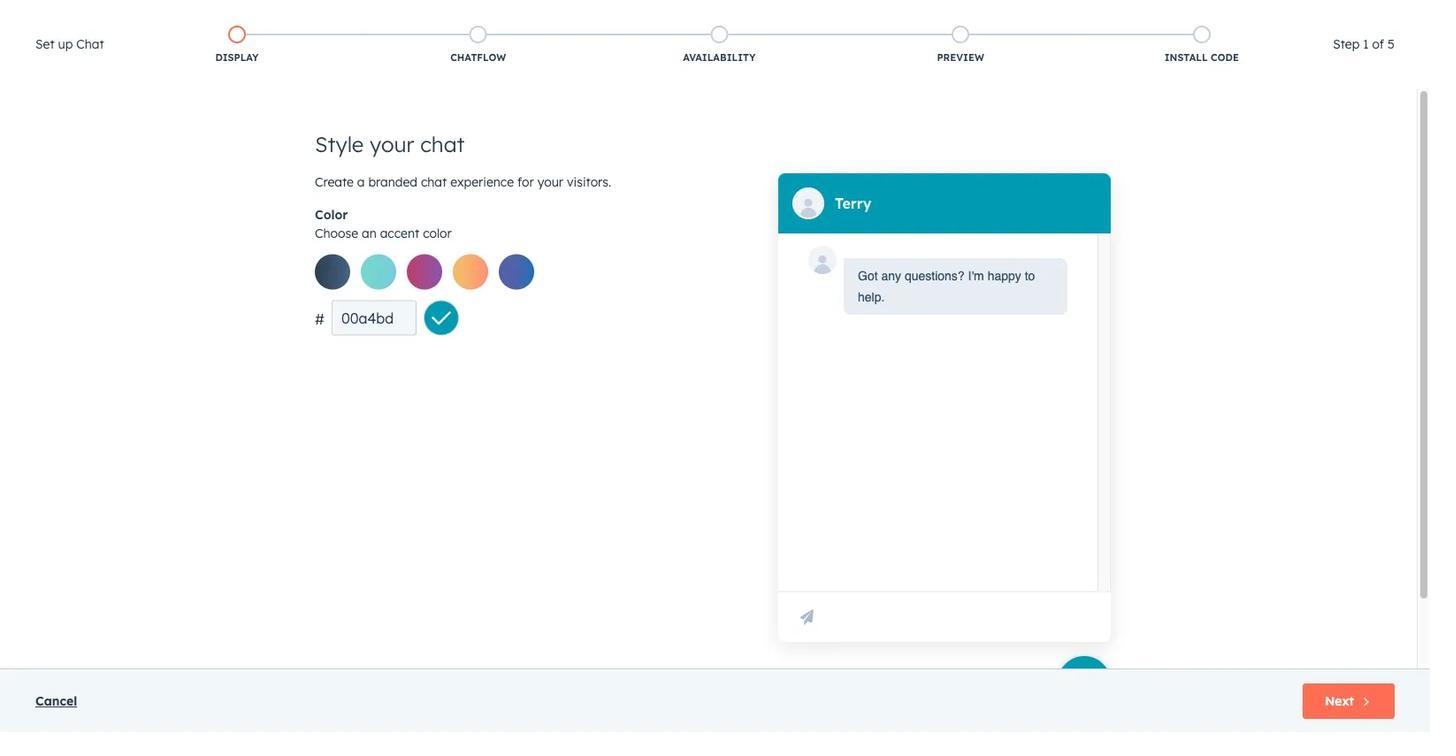 Task type: vqa. For each thing, say whether or not it's contained in the screenshot.
top the chat
yes



Task type: describe. For each thing, give the bounding box(es) containing it.
preview list item
[[840, 22, 1081, 68]]

for
[[517, 174, 534, 190]]

set up chat heading
[[35, 34, 104, 55]]

questions?
[[905, 269, 965, 283]]

install code
[[1165, 51, 1239, 64]]

cancel button
[[35, 691, 77, 712]]

step
[[1333, 36, 1360, 52]]

create
[[315, 174, 354, 190]]

branded
[[368, 174, 418, 190]]

any
[[881, 269, 901, 283]]

#
[[315, 310, 325, 328]]

install
[[1165, 51, 1208, 64]]

availability list item
[[599, 22, 840, 68]]

search button
[[1384, 37, 1414, 67]]

Search HubSpot search field
[[1182, 37, 1398, 67]]

happy
[[988, 269, 1021, 283]]

3 menu item from the left
[[1105, 0, 1139, 28]]

5
[[1388, 36, 1395, 52]]

got any questions? i'm happy to help.
[[858, 269, 1035, 304]]

chatflow list item
[[358, 22, 599, 68]]

cancel
[[35, 693, 77, 709]]

a
[[357, 174, 365, 190]]

next button
[[1303, 684, 1395, 719]]

next
[[1325, 693, 1354, 709]]

1 menu item from the left
[[1008, 0, 1102, 28]]

i'm
[[968, 269, 984, 283]]

help.
[[858, 290, 885, 304]]

help button
[[1181, 0, 1211, 28]]

help image
[[1188, 8, 1204, 24]]

display list item
[[116, 22, 358, 68]]



Task type: locate. For each thing, give the bounding box(es) containing it.
menu item
[[1008, 0, 1102, 28], [1102, 0, 1105, 28], [1105, 0, 1139, 28], [1139, 0, 1180, 28]]

1 vertical spatial chat
[[421, 174, 447, 190]]

chat
[[76, 36, 104, 52]]

4 menu item from the left
[[1139, 0, 1180, 28]]

color
[[315, 207, 348, 222]]

up
[[58, 36, 73, 52]]

None text field
[[332, 300, 417, 336]]

visitors.
[[567, 174, 611, 190]]

menu
[[1008, 0, 1409, 28]]

agent says: got any questions? i'm happy to help. element
[[858, 265, 1053, 308]]

2 menu item from the left
[[1102, 0, 1105, 28]]

chat right branded
[[421, 174, 447, 190]]

got
[[858, 269, 878, 283]]

set
[[35, 36, 54, 52]]

an
[[362, 225, 377, 241]]

to
[[1025, 269, 1035, 283]]

0 vertical spatial your
[[370, 131, 414, 157]]

install code list item
[[1081, 22, 1323, 68]]

1
[[1363, 36, 1369, 52]]

step 1 of 5
[[1333, 36, 1395, 52]]

chatflow
[[450, 51, 506, 64]]

list containing display
[[116, 22, 1323, 68]]

chat up the create a branded chat experience for your visitors.
[[420, 131, 465, 157]]

code
[[1211, 51, 1239, 64]]

availability
[[683, 51, 756, 64]]

search image
[[1393, 46, 1406, 58]]

terry
[[835, 195, 872, 212]]

style your chat
[[315, 131, 465, 157]]

display
[[215, 51, 259, 64]]

0 vertical spatial chat
[[420, 131, 465, 157]]

of
[[1372, 36, 1384, 52]]

list
[[116, 22, 1323, 68]]

0 horizontal spatial your
[[370, 131, 414, 157]]

color choose an accent color
[[315, 207, 452, 241]]

choose
[[315, 225, 358, 241]]

color
[[423, 225, 452, 241]]

your right 'for'
[[538, 174, 564, 190]]

1 chat from the top
[[420, 131, 465, 157]]

accent
[[380, 225, 419, 241]]

chat
[[420, 131, 465, 157], [421, 174, 447, 190]]

your
[[370, 131, 414, 157], [538, 174, 564, 190]]

create a branded chat experience for your visitors.
[[315, 174, 611, 190]]

2 chat from the top
[[421, 174, 447, 190]]

preview
[[937, 51, 984, 64]]

1 vertical spatial your
[[538, 174, 564, 190]]

style
[[315, 131, 364, 157]]

set up chat
[[35, 36, 104, 52]]

your up branded
[[370, 131, 414, 157]]

experience
[[450, 174, 514, 190]]

1 horizontal spatial your
[[538, 174, 564, 190]]



